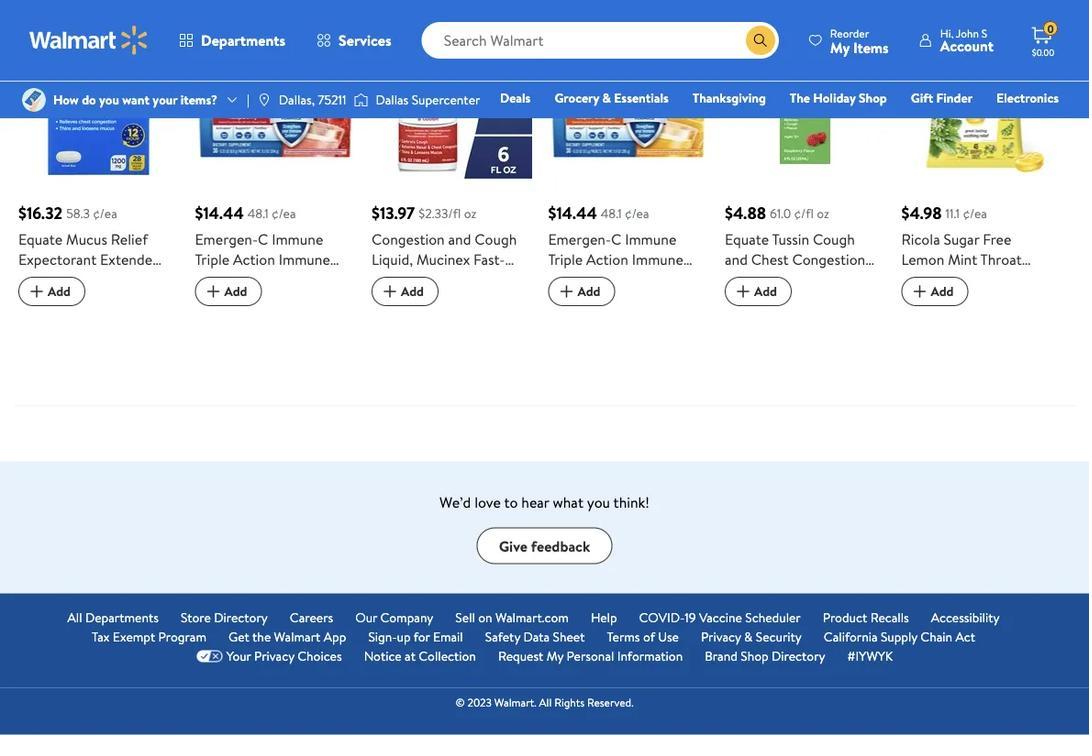 Task type: locate. For each thing, give the bounding box(es) containing it.
– inside $14.44 48.1 ¢/ea emergen-c immune triple action immune support powder, betavia (r), 1000mg vitamin c, b vitamins, vitamin d and antioxidants, raspberry – 30 count
[[195, 372, 203, 392]]

c
[[258, 230, 268, 250], [611, 230, 622, 250]]

$14.44 for b
[[195, 203, 244, 226]]

c, inside $14.44 48.1 ¢/ea emergen-c immune triple action immune support powder, betavia (r), 1000mg vitamin c, bvitamins, vitamin d and antioxidants, super orange – 30 count
[[601, 311, 615, 331]]

triple right extended-
[[195, 250, 230, 271]]

1 vertical spatial &
[[744, 629, 753, 647]]

my left add to favorites list, equate tussin cough and chest congestion dm, raspberry flavor, 8 fl oz icon
[[830, 37, 850, 57]]

$14.44 inside $14.44 48.1 ¢/ea emergen-c immune triple action immune support powder, betavia (r), 1000mg vitamin c, b vitamins, vitamin d and antioxidants, raspberry – 30 count
[[195, 203, 244, 226]]

0 horizontal spatial add to cart image
[[379, 282, 401, 304]]

0 horizontal spatial betavia
[[195, 291, 242, 311]]

c inside $14.44 48.1 ¢/ea emergen-c immune triple action immune support powder, betavia (r), 1000mg vitamin c, bvitamins, vitamin d and antioxidants, super orange – 30 count
[[611, 230, 622, 250]]

love
[[475, 493, 501, 513]]

& up brand shop directory
[[744, 629, 753, 647]]

privacy & security
[[701, 629, 802, 647]]

action up b
[[233, 250, 275, 271]]

1000mg left oz.
[[272, 291, 324, 311]]

0 vertical spatial &
[[602, 89, 611, 107]]

privacy down the covid-19 vaccine scheduler link
[[701, 629, 741, 647]]

cough inside the $4.88 61.0 ¢/fl oz equate tussin cough and chest congestion dm, raspberry flavor, 8 fl oz
[[813, 230, 855, 250]]

1 horizontal spatial congestion
[[449, 271, 522, 291]]

my down sheet
[[547, 648, 564, 666]]

0 horizontal spatial raspberry
[[281, 351, 346, 372]]

equate inside the $16.32 58.3 ¢/ea equate mucus relief expectorant extended- release tablets, guaifenesin 1200 mg, 28 count
[[18, 230, 63, 250]]

add for fourth add to cart icon from right
[[48, 283, 71, 301]]

directory down security
[[772, 648, 826, 666]]

company
[[380, 610, 433, 628]]

sign-up for email
[[368, 629, 463, 647]]

accessibility
[[931, 610, 1000, 628]]

5 add button from the left
[[725, 278, 792, 307]]

fast-
[[474, 250, 505, 271]]

powder, inside $14.44 48.1 ¢/ea emergen-c immune triple action immune support powder, betavia (r), 1000mg vitamin c, b vitamins, vitamin d and antioxidants, raspberry – 30 count
[[249, 271, 300, 291]]

1 $14.44 from the left
[[195, 203, 244, 226]]

6 add from the left
[[931, 283, 954, 301]]

5 add from the left
[[754, 283, 777, 301]]

1 horizontal spatial –
[[600, 372, 608, 392]]

powder, up bvitamins,
[[603, 271, 654, 291]]

account
[[940, 36, 994, 56]]

30 inside $14.44 48.1 ¢/ea emergen-c immune triple action immune support powder, betavia (r), 1000mg vitamin c, bvitamins, vitamin d and antioxidants, super orange – 30 count
[[611, 372, 628, 392]]

2 ¢/ea from the left
[[272, 205, 296, 223]]

expectorant
[[18, 250, 97, 271]]

tussin
[[772, 230, 809, 250]]

my for items
[[830, 37, 850, 57]]

add to cart image for $14.44
[[556, 282, 578, 304]]

cough right oz.
[[398, 291, 440, 311]]

1 horizontal spatial powder,
[[603, 271, 654, 291]]

1 horizontal spatial c,
[[601, 311, 615, 331]]

0 vertical spatial my
[[830, 37, 850, 57]]

dallas supercenter
[[376, 91, 480, 109]]

1 ¢/ea from the left
[[93, 205, 117, 223]]

accessibility tax exempt program
[[92, 610, 1000, 647]]

1 vertical spatial you
[[587, 493, 610, 513]]

supercenter
[[412, 91, 480, 109]]

0 horizontal spatial you
[[99, 91, 119, 109]]

emergen-c immune  triple action immune support powder, betavia (r), 1000mg vitamin c, b vitamins, vitamin d and antioxidants, raspberry – 30 count image
[[195, 19, 356, 180]]

30
[[206, 372, 223, 392], [611, 372, 628, 392]]

¢/fl
[[794, 205, 814, 223]]

liquid, down $13.97
[[372, 250, 413, 271]]

s
[[982, 25, 988, 41]]

you right do
[[99, 91, 119, 109]]

(r), for bvitamins,
[[598, 291, 621, 311]]

accessibility link
[[931, 609, 1000, 629]]

1 product group from the left
[[18, 0, 179, 384]]

support inside $14.44 48.1 ¢/ea emergen-c immune triple action immune support powder, betavia (r), 1000mg vitamin c, b vitamins, vitamin d and antioxidants, raspberry – 30 count
[[195, 271, 246, 291]]

directory up get
[[214, 610, 268, 628]]

c, left bvitamins,
[[601, 311, 615, 331]]

1 add to cart image from the left
[[26, 282, 48, 304]]

add button down expectorant
[[18, 278, 85, 307]]

d inside $14.44 48.1 ¢/ea emergen-c immune triple action immune support powder, betavia (r), 1000mg vitamin c, bvitamins, vitamin d and antioxidants, super orange – 30 count
[[601, 331, 612, 351]]

max
[[372, 271, 398, 291]]

2 add to cart image from the left
[[202, 282, 224, 304]]

¢/ea inside $4.98 11.1 ¢/ea ricola sugar free lemon mint throat drops - 45 count
[[963, 205, 987, 223]]

1 horizontal spatial departments
[[201, 30, 285, 50]]

6 product group from the left
[[902, 0, 1062, 384]]

recalls
[[871, 610, 909, 628]]

4 add button from the left
[[548, 278, 615, 307]]

2 support from the left
[[548, 271, 599, 291]]

& right grocery
[[602, 89, 611, 107]]

cough right mucinex on the top
[[475, 230, 517, 250]]

1 horizontal spatial c
[[611, 230, 622, 250]]

0 horizontal spatial c,
[[248, 311, 261, 331]]

notice at collection
[[364, 648, 476, 666]]

registry
[[848, 115, 894, 133]]

1 vertical spatial raspberry
[[281, 351, 346, 372]]

add button right mg,
[[195, 278, 262, 307]]

 image right 75211
[[354, 91, 368, 109]]

1 horizontal spatial action
[[586, 250, 628, 271]]

1000mg
[[272, 291, 324, 311], [625, 291, 677, 311]]

add to favorites list, equate tussin cough and chest congestion dm, raspberry flavor, 8 fl oz image
[[856, 27, 878, 50]]

liquid, left 6
[[444, 291, 485, 311]]

2 triple from the left
[[548, 250, 583, 271]]

2 betavia from the left
[[548, 291, 595, 311]]

0 horizontal spatial departments
[[85, 610, 159, 628]]

brand
[[705, 648, 738, 666]]

super
[[635, 351, 671, 372]]

mg,
[[130, 291, 154, 311]]

product group
[[18, 0, 179, 384], [195, 0, 356, 392], [372, 0, 532, 384], [548, 0, 709, 392], [725, 0, 886, 384], [902, 0, 1062, 384]]

you right what
[[587, 493, 610, 513]]

1 horizontal spatial 48.1
[[601, 205, 622, 223]]

add to cart image
[[26, 282, 48, 304], [202, 282, 224, 304], [732, 282, 754, 304], [909, 282, 931, 304]]

48.1 inside $14.44 48.1 ¢/ea emergen-c immune triple action immune support powder, betavia (r), 1000mg vitamin c, b vitamins, vitamin d and antioxidants, raspberry – 30 count
[[248, 205, 269, 223]]

2 horizontal spatial cough
[[813, 230, 855, 250]]

2 – from the left
[[600, 372, 608, 392]]

1 horizontal spatial all
[[539, 696, 552, 711]]

1 horizontal spatial support
[[548, 271, 599, 291]]

1000mg up super
[[625, 291, 677, 311]]

0 vertical spatial liquid,
[[372, 250, 413, 271]]

betavia for d
[[548, 291, 595, 311]]

triple right fast-
[[548, 250, 583, 271]]

4 ¢/ea from the left
[[963, 205, 987, 223]]

use
[[658, 629, 679, 647]]

add for $14.44's add to cart icon
[[224, 283, 247, 301]]

6
[[489, 291, 497, 311]]

1 horizontal spatial emergen-
[[548, 230, 611, 250]]

0 horizontal spatial emergen-
[[195, 230, 258, 250]]

count right 45
[[973, 271, 1013, 291]]

1 vertical spatial privacy
[[254, 648, 294, 666]]

2 add to cart image from the left
[[556, 282, 578, 304]]

support right fl.
[[548, 271, 599, 291]]

betavia inside $14.44 48.1 ¢/ea emergen-c immune triple action immune support powder, betavia (r), 1000mg vitamin c, bvitamins, vitamin d and antioxidants, super orange – 30 count
[[548, 291, 595, 311]]

0 horizontal spatial all
[[67, 610, 82, 628]]

0 horizontal spatial (r),
[[245, 291, 268, 311]]

emergen-
[[195, 230, 258, 250], [548, 230, 611, 250]]

c, inside $14.44 48.1 ¢/ea emergen-c immune triple action immune support powder, betavia (r), 1000mg vitamin c, b vitamins, vitamin d and antioxidants, raspberry – 30 count
[[248, 311, 261, 331]]

shop down privacy & security link
[[741, 648, 769, 666]]

0 horizontal spatial 1000mg
[[272, 291, 324, 311]]

1 30 from the left
[[206, 372, 223, 392]]

 image left how
[[22, 88, 46, 112]]

0 horizontal spatial action
[[233, 250, 275, 271]]

directory inside brand shop directory link
[[772, 648, 826, 666]]

0 horizontal spatial congestion
[[372, 230, 445, 250]]

48.1 inside $14.44 48.1 ¢/ea emergen-c immune triple action immune support powder, betavia (r), 1000mg vitamin c, bvitamins, vitamin d and antioxidants, super orange – 30 count
[[601, 205, 622, 223]]

1 horizontal spatial d
[[601, 331, 612, 351]]

c, for d
[[248, 311, 261, 331]]

0
[[1047, 21, 1054, 36]]

add button up oz.
[[372, 278, 439, 307]]

action for b
[[233, 250, 275, 271]]

departments inside popup button
[[201, 30, 285, 50]]

oz right the "¢/fl"
[[817, 205, 829, 223]]

0 horizontal spatial equate
[[18, 230, 63, 250]]

tablets,
[[70, 271, 118, 291]]

2 vertical spatial shop
[[741, 648, 769, 666]]

my inside reorder my items
[[830, 37, 850, 57]]

departments up the |
[[201, 30, 285, 50]]

3 product group from the left
[[372, 0, 532, 384]]

1 horizontal spatial raspberry
[[755, 271, 820, 291]]

3 add button from the left
[[372, 278, 439, 307]]

want
[[122, 91, 150, 109]]

1 horizontal spatial 1000mg
[[625, 291, 677, 311]]

0 horizontal spatial  image
[[22, 88, 46, 112]]

antioxidants, left super
[[548, 351, 631, 372]]

2 $14.44 from the left
[[548, 203, 597, 226]]

tax exempt program link
[[92, 629, 206, 648]]

support for b
[[195, 271, 246, 291]]

2 d from the left
[[601, 331, 612, 351]]

4 add to cart image from the left
[[909, 282, 931, 304]]

0 horizontal spatial triple
[[195, 250, 230, 271]]

count down bvitamins,
[[632, 372, 671, 392]]

2 powder, from the left
[[603, 271, 654, 291]]

walmart.
[[494, 696, 537, 711]]

services button
[[301, 18, 407, 62]]

1 vertical spatial my
[[547, 648, 564, 666]]

emergen- inside $14.44 48.1 ¢/ea emergen-c immune triple action immune support powder, betavia (r), 1000mg vitamin c, bvitamins, vitamin d and antioxidants, super orange – 30 count
[[548, 230, 611, 250]]

equate down the $4.88
[[725, 230, 769, 250]]

raspberry down tussin
[[755, 271, 820, 291]]

chest
[[751, 250, 789, 271]]

1 vertical spatial liquid,
[[444, 291, 485, 311]]

add for $13.97's add to cart image
[[401, 283, 424, 301]]

add to favorites list, congestion and cough liquid, mucinex fast-max severe congestion and cough liquid, 6 fl. oz. image
[[503, 27, 525, 50]]

1 horizontal spatial cough
[[475, 230, 517, 250]]

ricola sugar free lemon mint throat drops - 45 count image
[[902, 19, 1062, 180]]

1 vertical spatial all
[[539, 696, 552, 711]]

©
[[456, 696, 465, 711]]

1 betavia from the left
[[195, 291, 242, 311]]

0 horizontal spatial powder,
[[249, 271, 300, 291]]

california supply chain act link
[[824, 629, 975, 648]]

betavia for vitamin
[[195, 291, 242, 311]]

2 30 from the left
[[611, 372, 628, 392]]

0 vertical spatial privacy
[[701, 629, 741, 647]]

0 horizontal spatial my
[[547, 648, 564, 666]]

request my personal information link
[[498, 648, 683, 667]]

product group containing $16.32
[[18, 0, 179, 384]]

1 support from the left
[[195, 271, 246, 291]]

terms
[[607, 629, 640, 647]]

get the walmart app
[[228, 629, 346, 647]]

emergen- inside $14.44 48.1 ¢/ea emergen-c immune triple action immune support powder, betavia (r), 1000mg vitamin c, b vitamins, vitamin d and antioxidants, raspberry – 30 count
[[195, 230, 258, 250]]

shop for holiday
[[859, 89, 887, 107]]

¢/ea inside $14.44 48.1 ¢/ea emergen-c immune triple action immune support powder, betavia (r), 1000mg vitamin c, b vitamins, vitamin d and antioxidants, raspberry – 30 count
[[272, 205, 296, 223]]

1 horizontal spatial add to cart image
[[556, 282, 578, 304]]

1 vertical spatial shop
[[672, 115, 700, 133]]

0 horizontal spatial 30
[[206, 372, 223, 392]]

equate down $16.32
[[18, 230, 63, 250]]

shop inside electronics toy shop
[[672, 115, 700, 133]]

triple inside $14.44 48.1 ¢/ea emergen-c immune triple action immune support powder, betavia (r), 1000mg vitamin c, bvitamins, vitamin d and antioxidants, super orange – 30 count
[[548, 250, 583, 271]]

add to cart image up oz.
[[379, 282, 401, 304]]

c up bvitamins,
[[611, 230, 622, 250]]

1 horizontal spatial antioxidants,
[[548, 351, 631, 372]]

cough down the "¢/fl"
[[813, 230, 855, 250]]

add to favorites list, equate mucus relief expectorant extended-release tablets, guaifenesin 1200 mg, 28 count image
[[150, 27, 172, 50]]

1 horizontal spatial privacy
[[701, 629, 741, 647]]

c up b
[[258, 230, 268, 250]]

1 48.1 from the left
[[248, 205, 269, 223]]

4 add from the left
[[578, 283, 601, 301]]

program
[[158, 629, 206, 647]]

vaccine
[[699, 610, 742, 628]]

electronics toy shop
[[650, 89, 1059, 133]]

 image
[[257, 93, 271, 107]]

d left bvitamins,
[[601, 331, 612, 351]]

extended-
[[100, 250, 166, 271]]

walmart+ link
[[996, 114, 1067, 134]]

 image for dallas supercenter
[[354, 91, 368, 109]]

5 product group from the left
[[725, 0, 886, 384]]

$4.88
[[725, 203, 766, 226]]

3 ¢/ea from the left
[[625, 205, 649, 223]]

2 action from the left
[[586, 250, 628, 271]]

0 horizontal spatial &
[[602, 89, 611, 107]]

¢/ea for $14.44 48.1 ¢/ea emergen-c immune triple action immune support powder, betavia (r), 1000mg vitamin c, bvitamins, vitamin d and antioxidants, super orange – 30 count
[[625, 205, 649, 223]]

1 vertical spatial directory
[[772, 648, 826, 666]]

1000mg inside $14.44 48.1 ¢/ea emergen-c immune triple action immune support powder, betavia (r), 1000mg vitamin c, b vitamins, vitamin d and antioxidants, raspberry – 30 count
[[272, 291, 324, 311]]

1 c, from the left
[[248, 311, 261, 331]]

sell on walmart.com link
[[455, 609, 569, 629]]

what
[[553, 493, 584, 513]]

2 horizontal spatial congestion
[[792, 250, 866, 271]]

0 horizontal spatial support
[[195, 271, 246, 291]]

1 (r), from the left
[[245, 291, 268, 311]]

0 horizontal spatial liquid,
[[372, 250, 413, 271]]

2 (r), from the left
[[598, 291, 621, 311]]

action up bvitamins,
[[586, 250, 628, 271]]

2 add from the left
[[224, 283, 247, 301]]

30 inside $14.44 48.1 ¢/ea emergen-c immune triple action immune support powder, betavia (r), 1000mg vitamin c, b vitamins, vitamin d and antioxidants, raspberry – 30 count
[[206, 372, 223, 392]]

antioxidants, down b
[[195, 351, 278, 372]]

add button right fl.
[[548, 278, 615, 307]]

2 emergen- from the left
[[548, 230, 611, 250]]

1 horizontal spatial triple
[[548, 250, 583, 271]]

your privacy choices
[[226, 648, 342, 666]]

count down b
[[227, 372, 266, 392]]

and
[[448, 230, 471, 250], [725, 250, 748, 271], [372, 291, 395, 311], [262, 331, 285, 351], [615, 331, 638, 351]]

request
[[498, 648, 544, 666]]

fashion
[[781, 115, 824, 133]]

mint
[[948, 250, 978, 271]]

oz right $2.33/fl
[[464, 205, 476, 223]]

$14.44 inside $14.44 48.1 ¢/ea emergen-c immune triple action immune support powder, betavia (r), 1000mg vitamin c, bvitamins, vitamin d and antioxidants, super orange – 30 count
[[548, 203, 597, 226]]

0 vertical spatial you
[[99, 91, 119, 109]]

count inside $4.98 11.1 ¢/ea ricola sugar free lemon mint throat drops - 45 count
[[973, 271, 1013, 291]]

1 – from the left
[[195, 372, 203, 392]]

support inside $14.44 48.1 ¢/ea emergen-c immune triple action immune support powder, betavia (r), 1000mg vitamin c, bvitamins, vitamin d and antioxidants, super orange – 30 count
[[548, 271, 599, 291]]

1 equate from the left
[[18, 230, 63, 250]]

california
[[824, 629, 878, 647]]

– inside $14.44 48.1 ¢/ea emergen-c immune triple action immune support powder, betavia (r), 1000mg vitamin c, bvitamins, vitamin d and antioxidants, super orange – 30 count
[[600, 372, 608, 392]]

2 product group from the left
[[195, 0, 356, 392]]

0 horizontal spatial $14.44
[[195, 203, 244, 226]]

0 horizontal spatial shop
[[672, 115, 700, 133]]

departments
[[201, 30, 285, 50], [85, 610, 159, 628]]

product recalls
[[823, 610, 909, 628]]

add to cart image for $14.44
[[202, 282, 224, 304]]

departments up exempt
[[85, 610, 159, 628]]

0 horizontal spatial antioxidants,
[[195, 351, 278, 372]]

count right 28
[[38, 311, 78, 331]]

0 horizontal spatial privacy
[[254, 648, 294, 666]]

0 horizontal spatial oz
[[464, 205, 476, 223]]

add to cart image down chest at the right
[[732, 282, 754, 304]]

1 add from the left
[[48, 283, 71, 301]]

chain
[[921, 629, 953, 647]]

severe
[[402, 271, 445, 291]]

shop up registry
[[859, 89, 887, 107]]

add to cart image right mg,
[[202, 282, 224, 304]]

equate tussin cough and chest congestion dm, raspberry flavor, 8 fl oz image
[[725, 19, 886, 180]]

add button down chest at the right
[[725, 278, 792, 307]]

directory inside the store directory link
[[214, 610, 268, 628]]

6 add button from the left
[[902, 278, 969, 307]]

one
[[918, 115, 946, 133]]

30 for antioxidants,
[[206, 372, 223, 392]]

action inside $14.44 48.1 ¢/ea emergen-c immune triple action immune support powder, betavia (r), 1000mg vitamin c, bvitamins, vitamin d and antioxidants, super orange – 30 count
[[586, 250, 628, 271]]

search icon image
[[753, 33, 768, 48]]

product recalls link
[[823, 609, 909, 629]]

0 vertical spatial shop
[[859, 89, 887, 107]]

3 add from the left
[[401, 283, 424, 301]]

2 add button from the left
[[195, 278, 262, 307]]

add to cart image
[[379, 282, 401, 304], [556, 282, 578, 304]]

fl
[[736, 291, 746, 311]]

powder, up b
[[249, 271, 300, 291]]

add to cart image up 28
[[26, 282, 48, 304]]

my inside the request my personal information link
[[547, 648, 564, 666]]

1 action from the left
[[233, 250, 275, 271]]

betavia right fl.
[[548, 291, 595, 311]]

1 triple from the left
[[195, 250, 230, 271]]

product group containing $4.98
[[902, 0, 1062, 384]]

1 horizontal spatial $14.44
[[548, 203, 597, 226]]

add to cart image for $13.97
[[379, 282, 401, 304]]

1 horizontal spatial my
[[830, 37, 850, 57]]

1000mg inside $14.44 48.1 ¢/ea emergen-c immune triple action immune support powder, betavia (r), 1000mg vitamin c, bvitamins, vitamin d and antioxidants, super orange – 30 count
[[625, 291, 677, 311]]

d left b
[[248, 331, 258, 351]]

sign-
[[368, 629, 397, 647]]

throat
[[981, 250, 1022, 271]]

11.1
[[946, 205, 960, 223]]

add to cart image for $4.88
[[732, 282, 754, 304]]

c inside $14.44 48.1 ¢/ea emergen-c immune triple action immune support powder, betavia (r), 1000mg vitamin c, b vitamins, vitamin d and antioxidants, raspberry – 30 count
[[258, 230, 268, 250]]

1 horizontal spatial  image
[[354, 91, 368, 109]]

1 antioxidants, from the left
[[195, 351, 278, 372]]

product group containing $13.97
[[372, 0, 532, 384]]

at
[[405, 648, 416, 666]]

add to cart image right fl.
[[556, 282, 578, 304]]

1 horizontal spatial liquid,
[[444, 291, 485, 311]]

app
[[324, 629, 346, 647]]

add to cart image left -
[[909, 282, 931, 304]]

1 horizontal spatial directory
[[772, 648, 826, 666]]

2 c, from the left
[[601, 311, 615, 331]]

1 horizontal spatial betavia
[[548, 291, 595, 311]]

48.1 for b
[[248, 205, 269, 223]]

count inside the $16.32 58.3 ¢/ea equate mucus relief expectorant extended- release tablets, guaifenesin 1200 mg, 28 count
[[38, 311, 78, 331]]

hi, john s account
[[940, 25, 994, 56]]

1 c from the left
[[258, 230, 268, 250]]

triple inside $14.44 48.1 ¢/ea emergen-c immune triple action immune support powder, betavia (r), 1000mg vitamin c, b vitamins, vitamin d and antioxidants, raspberry – 30 count
[[195, 250, 230, 271]]

our company link
[[355, 609, 433, 629]]

the holiday shop
[[790, 89, 887, 107]]

0 horizontal spatial directory
[[214, 610, 268, 628]]

1 horizontal spatial shop
[[741, 648, 769, 666]]

information
[[617, 648, 683, 666]]

add button down lemon
[[902, 278, 969, 307]]

-
[[944, 271, 949, 291]]

Search search field
[[422, 22, 779, 59]]

action for bvitamins,
[[586, 250, 628, 271]]

sheet
[[553, 629, 585, 647]]

0 horizontal spatial c
[[258, 230, 268, 250]]

feedback
[[531, 537, 590, 557]]

1 horizontal spatial equate
[[725, 230, 769, 250]]

1 horizontal spatial 30
[[611, 372, 628, 392]]

2 equate from the left
[[725, 230, 769, 250]]

 image
[[22, 88, 46, 112], [354, 91, 368, 109]]

powder, inside $14.44 48.1 ¢/ea emergen-c immune triple action immune support powder, betavia (r), 1000mg vitamin c, bvitamins, vitamin d and antioxidants, super orange – 30 count
[[603, 271, 654, 291]]

oz right fl
[[749, 291, 763, 311]]

(r), inside $14.44 48.1 ¢/ea emergen-c immune triple action immune support powder, betavia (r), 1000mg vitamin c, bvitamins, vitamin d and antioxidants, super orange – 30 count
[[598, 291, 621, 311]]

0 vertical spatial raspberry
[[755, 271, 820, 291]]

c, for and
[[601, 311, 615, 331]]

c,
[[248, 311, 261, 331], [601, 311, 615, 331]]

we'd
[[440, 493, 471, 513]]

my
[[830, 37, 850, 57], [547, 648, 564, 666]]

0 vertical spatial directory
[[214, 610, 268, 628]]

4 product group from the left
[[548, 0, 709, 392]]

2 c from the left
[[611, 230, 622, 250]]

equate inside the $4.88 61.0 ¢/fl oz equate tussin cough and chest congestion dm, raspberry flavor, 8 fl oz
[[725, 230, 769, 250]]

2 1000mg from the left
[[625, 291, 677, 311]]

support right mg,
[[195, 271, 246, 291]]

0 vertical spatial all
[[67, 610, 82, 628]]

¢/ea inside the $16.32 58.3 ¢/ea equate mucus relief expectorant extended- release tablets, guaifenesin 1200 mg, 28 count
[[93, 205, 117, 223]]

1000mg for bvitamins,
[[625, 291, 677, 311]]

45
[[953, 271, 970, 291]]

2 horizontal spatial shop
[[859, 89, 887, 107]]

$14.44 for bvitamins,
[[548, 203, 597, 226]]

betavia left b
[[195, 291, 242, 311]]

and inside $14.44 48.1 ¢/ea emergen-c immune triple action immune support powder, betavia (r), 1000mg vitamin c, bvitamins, vitamin d and antioxidants, super orange – 30 count
[[615, 331, 638, 351]]

add for add to cart icon corresponding to $4.88
[[754, 283, 777, 301]]

add to favorites list, emergen-c immune  triple action immune support powder, betavia (r), 1000mg vitamin c, bvitamins, vitamin d and antioxidants, super orange – 30 count image
[[680, 27, 702, 50]]

¢/ea inside $14.44 48.1 ¢/ea emergen-c immune triple action immune support powder, betavia (r), 1000mg vitamin c, bvitamins, vitamin d and antioxidants, super orange – 30 count
[[625, 205, 649, 223]]

3 add to cart image from the left
[[732, 282, 754, 304]]

get
[[228, 629, 250, 647]]

|
[[247, 91, 249, 109]]

¢/ea for $4.98 11.1 ¢/ea ricola sugar free lemon mint throat drops - 45 count
[[963, 205, 987, 223]]

2 48.1 from the left
[[601, 205, 622, 223]]

product group containing $4.88
[[725, 0, 886, 384]]

0 horizontal spatial –
[[195, 372, 203, 392]]

action inside $14.44 48.1 ¢/ea emergen-c immune triple action immune support powder, betavia (r), 1000mg vitamin c, b vitamins, vitamin d and antioxidants, raspberry – 30 count
[[233, 250, 275, 271]]

privacy down the
[[254, 648, 294, 666]]

(r), inside $14.44 48.1 ¢/ea emergen-c immune triple action immune support powder, betavia (r), 1000mg vitamin c, b vitamins, vitamin d and antioxidants, raspberry – 30 count
[[245, 291, 268, 311]]

2 antioxidants, from the left
[[548, 351, 631, 372]]

1 1000mg from the left
[[272, 291, 324, 311]]

1 horizontal spatial (r),
[[598, 291, 621, 311]]

0 horizontal spatial d
[[248, 331, 258, 351]]

1 horizontal spatial &
[[744, 629, 753, 647]]

c for bvitamins,
[[611, 230, 622, 250]]

shop right the toy
[[672, 115, 700, 133]]

1 add to cart image from the left
[[379, 282, 401, 304]]

raspberry down vitamins,
[[281, 351, 346, 372]]

1 d from the left
[[248, 331, 258, 351]]

grocery
[[555, 89, 599, 107]]

gift finder link
[[903, 88, 981, 108]]

dm,
[[725, 271, 752, 291]]

0 vertical spatial departments
[[201, 30, 285, 50]]

betavia inside $14.44 48.1 ¢/ea emergen-c immune triple action immune support powder, betavia (r), 1000mg vitamin c, b vitamins, vitamin d and antioxidants, raspberry – 30 count
[[195, 291, 242, 311]]

1 emergen- from the left
[[195, 230, 258, 250]]

store directory
[[181, 610, 268, 628]]

drops
[[902, 271, 940, 291]]

powder, for bvitamins,
[[603, 271, 654, 291]]

0 horizontal spatial 48.1
[[248, 205, 269, 223]]

c, left b
[[248, 311, 261, 331]]

1 powder, from the left
[[249, 271, 300, 291]]



Task type: vqa. For each thing, say whether or not it's contained in the screenshot.


Task type: describe. For each thing, give the bounding box(es) containing it.
triple for bvitamins,
[[548, 250, 583, 271]]

hear
[[521, 493, 549, 513]]

departments button
[[163, 18, 301, 62]]

congestion inside the $4.88 61.0 ¢/fl oz equate tussin cough and chest congestion dm, raspberry flavor, 8 fl oz
[[792, 250, 866, 271]]

& for privacy
[[744, 629, 753, 647]]

get the walmart app link
[[228, 629, 346, 648]]

$13.97 $2.33/fl oz congestion and cough liquid, mucinex fast- max severe congestion and cough liquid, 6 fl. oz.
[[372, 203, 522, 331]]

triple for b
[[195, 250, 230, 271]]

reserved.
[[587, 696, 634, 711]]

give
[[499, 537, 528, 557]]

careers
[[290, 610, 333, 628]]

for
[[414, 629, 430, 647]]

sell on walmart.com
[[455, 610, 569, 628]]

$14.44 48.1 ¢/ea emergen-c immune triple action immune support powder, betavia (r), 1000mg vitamin c, b vitamins, vitamin d and antioxidants, raspberry – 30 count
[[195, 203, 346, 392]]

items?
[[180, 91, 217, 109]]

Walmart Site-Wide search field
[[422, 22, 779, 59]]

add for $4.98 add to cart icon
[[931, 283, 954, 301]]

raspberry inside $14.44 48.1 ¢/ea emergen-c immune triple action immune support powder, betavia (r), 1000mg vitamin c, b vitamins, vitamin d and antioxidants, raspberry – 30 count
[[281, 351, 346, 372]]

store directory link
[[181, 609, 268, 629]]

reorder
[[830, 25, 869, 41]]

count inside $14.44 48.1 ¢/ea emergen-c immune triple action immune support powder, betavia (r), 1000mg vitamin c, bvitamins, vitamin d and antioxidants, super orange – 30 count
[[632, 372, 671, 392]]

¢/ea for $16.32 58.3 ¢/ea equate mucus relief expectorant extended- release tablets, guaifenesin 1200 mg, 28 count
[[93, 205, 117, 223]]

electronics link
[[988, 88, 1067, 108]]

notice
[[364, 648, 402, 666]]

emergen- for b
[[195, 230, 258, 250]]

california supply chain act
[[824, 629, 975, 647]]

$14.44 48.1 ¢/ea emergen-c immune triple action immune support powder, betavia (r), 1000mg vitamin c, bvitamins, vitamin d and antioxidants, super orange – 30 count
[[548, 203, 686, 392]]

gift
[[911, 89, 933, 107]]

oz.
[[372, 311, 389, 331]]

add for $14.44's add to cart image
[[578, 283, 601, 301]]

 image for how do you want your items?
[[22, 88, 46, 112]]

1000mg for b
[[272, 291, 324, 311]]

safety data sheet
[[485, 629, 585, 647]]

exempt
[[113, 629, 155, 647]]

48.1 for bvitamins,
[[601, 205, 622, 223]]

brand shop directory link
[[705, 648, 826, 667]]

1 horizontal spatial oz
[[749, 291, 763, 311]]

antioxidants, inside $14.44 48.1 ¢/ea emergen-c immune triple action immune support powder, betavia (r), 1000mg vitamin c, bvitamins, vitamin d and antioxidants, super orange – 30 count
[[548, 351, 631, 372]]

of
[[643, 629, 655, 647]]

$2.33/fl
[[419, 205, 461, 223]]

privacy choices icon image
[[196, 651, 223, 664]]

– for super
[[600, 372, 608, 392]]

and inside $14.44 48.1 ¢/ea emergen-c immune triple action immune support powder, betavia (r), 1000mg vitamin c, b vitamins, vitamin d and antioxidants, raspberry – 30 count
[[262, 331, 285, 351]]

2 horizontal spatial oz
[[817, 205, 829, 223]]

our company
[[355, 610, 433, 628]]

one debit link
[[910, 114, 989, 134]]

terms of use
[[607, 629, 679, 647]]

walmart+
[[1004, 115, 1059, 133]]

your
[[226, 648, 251, 666]]

shop for toy
[[672, 115, 700, 133]]

flavor,
[[823, 271, 865, 291]]

tax
[[92, 629, 110, 647]]

equate mucus relief expectorant extended-release tablets, guaifenesin 1200 mg, 28 count image
[[18, 19, 179, 180]]

1 horizontal spatial you
[[587, 493, 610, 513]]

store
[[181, 610, 211, 628]]

oz inside $13.97 $2.33/fl oz congestion and cough liquid, mucinex fast- max severe congestion and cough liquid, 6 fl. oz.
[[464, 205, 476, 223]]

count inside $14.44 48.1 ¢/ea emergen-c immune triple action immune support powder, betavia (r), 1000mg vitamin c, b vitamins, vitamin d and antioxidants, raspberry – 30 count
[[227, 372, 266, 392]]

grocery & essentials
[[555, 89, 669, 107]]

covid-19 vaccine scheduler link
[[639, 609, 801, 629]]

add to cart image for $4.98
[[909, 282, 931, 304]]

privacy & security link
[[701, 629, 802, 648]]

vitamins,
[[278, 311, 336, 331]]

next slide for cold & flu season list image
[[1016, 71, 1060, 115]]

scheduler
[[745, 610, 801, 628]]

thanksgiving
[[693, 89, 766, 107]]

give feedback button
[[477, 529, 612, 565]]

1 vertical spatial departments
[[85, 610, 159, 628]]

¢/ea for $14.44 48.1 ¢/ea emergen-c immune triple action immune support powder, betavia (r), 1000mg vitamin c, b vitamins, vitamin d and antioxidants, raspberry – 30 count
[[272, 205, 296, 223]]

the holiday shop link
[[782, 88, 895, 108]]

debit
[[949, 115, 980, 133]]

30 for super
[[611, 372, 628, 392]]

help
[[591, 610, 617, 628]]

dallas,
[[279, 91, 315, 109]]

& for grocery
[[602, 89, 611, 107]]

walmart image
[[29, 26, 149, 55]]

8
[[725, 291, 733, 311]]

emergen-c immune  triple action immune support powder, betavia (r), 1000mg vitamin c, bvitamins, vitamin d and antioxidants, super orange – 30 count image
[[548, 19, 709, 180]]

0 horizontal spatial cough
[[398, 291, 440, 311]]

collection
[[419, 648, 476, 666]]

email
[[433, 629, 463, 647]]

security
[[756, 629, 802, 647]]

my for personal
[[547, 648, 564, 666]]

toy
[[650, 115, 669, 133]]

choices
[[297, 648, 342, 666]]

registry link
[[839, 114, 903, 134]]

#iywyk
[[848, 648, 893, 666]]

to
[[504, 493, 518, 513]]

antioxidants, inside $14.44 48.1 ¢/ea emergen-c immune triple action immune support powder, betavia (r), 1000mg vitamin c, b vitamins, vitamin d and antioxidants, raspberry – 30 count
[[195, 351, 278, 372]]

the
[[790, 89, 810, 107]]

and inside the $4.88 61.0 ¢/fl oz equate tussin cough and chest congestion dm, raspberry flavor, 8 fl oz
[[725, 250, 748, 271]]

holiday
[[813, 89, 856, 107]]

notice at collection link
[[364, 648, 476, 667]]

release
[[18, 271, 67, 291]]

covid-19 vaccine scheduler
[[639, 610, 801, 628]]

emergen- for bvitamins,
[[548, 230, 611, 250]]

gift finder
[[911, 89, 973, 107]]

$4.98 11.1 ¢/ea ricola sugar free lemon mint throat drops - 45 count
[[902, 203, 1022, 291]]

add to favorites list, emergen-c immune  triple action immune support powder, betavia (r), 1000mg vitamin c, b vitamins, vitamin d and antioxidants, raspberry – 30 count image
[[326, 27, 348, 50]]

support for bvitamins,
[[548, 271, 599, 291]]

dallas, 75211
[[279, 91, 346, 109]]

terms of use link
[[607, 629, 679, 648]]

request my personal information
[[498, 648, 683, 666]]

d inside $14.44 48.1 ¢/ea emergen-c immune triple action immune support powder, betavia (r), 1000mg vitamin c, b vitamins, vitamin d and antioxidants, raspberry – 30 count
[[248, 331, 258, 351]]

fl.
[[500, 291, 512, 311]]

act
[[956, 629, 975, 647]]

raspberry inside the $4.88 61.0 ¢/fl oz equate tussin cough and chest congestion dm, raspberry flavor, 8 fl oz
[[755, 271, 820, 291]]

walmart.com
[[495, 610, 569, 628]]

75211
[[318, 91, 346, 109]]

1200
[[96, 291, 127, 311]]

add to favorites list, ricola sugar free lemon mint throat drops - 45 count image
[[1033, 27, 1055, 50]]

congestion and cough liquid, mucinex fast-max severe congestion and cough liquid, 6 fl. oz. image
[[372, 19, 532, 180]]

powder, for b
[[249, 271, 300, 291]]

61.0
[[770, 205, 791, 223]]

toy shop link
[[642, 114, 708, 134]]

your
[[153, 91, 177, 109]]

c for b
[[258, 230, 268, 250]]

personal
[[567, 648, 614, 666]]

$16.32
[[18, 203, 63, 226]]

essentials
[[614, 89, 669, 107]]

one debit
[[918, 115, 980, 133]]

we'd love to hear what you think!
[[440, 493, 650, 513]]

help link
[[591, 609, 617, 629]]

1 add button from the left
[[18, 278, 85, 307]]

– for antioxidants,
[[195, 372, 203, 392]]

(r), for b
[[245, 291, 268, 311]]

brand shop directory
[[705, 648, 826, 666]]

58.3
[[66, 205, 90, 223]]

product
[[823, 610, 867, 628]]



